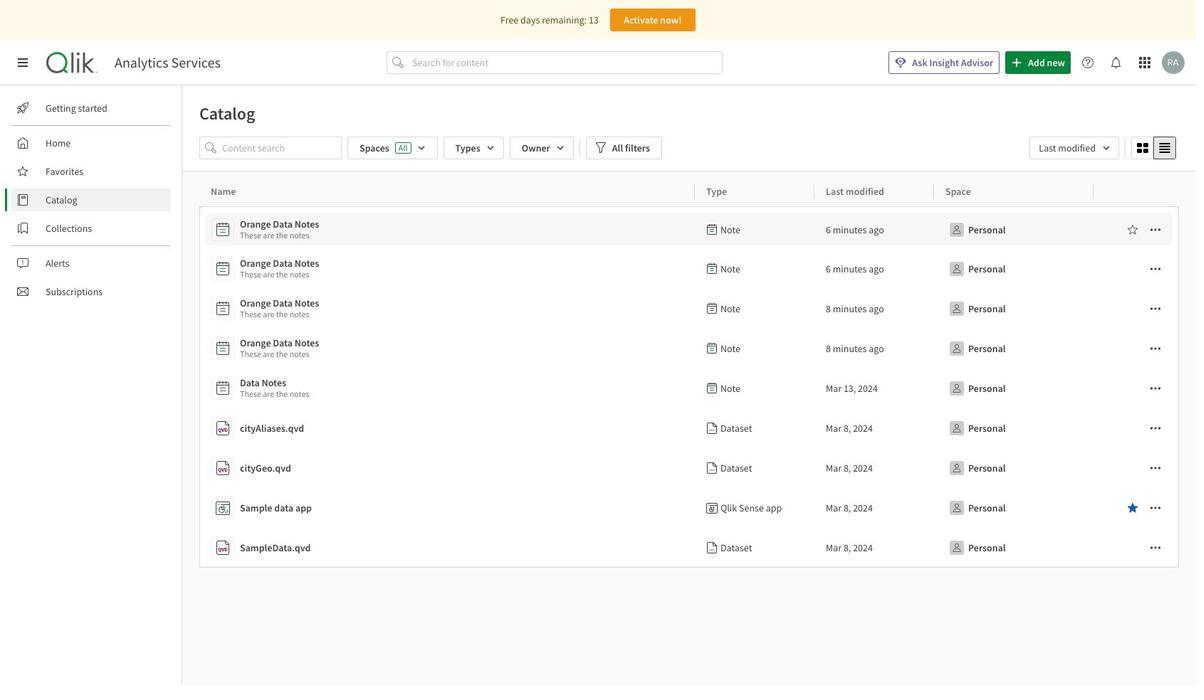 Task type: locate. For each thing, give the bounding box(es) containing it.
close sidebar menu image
[[17, 57, 28, 68]]

remove from favorites image
[[1127, 503, 1138, 514]]

4 more actions image from the top
[[1150, 343, 1161, 355]]

3 more actions image from the top
[[1150, 303, 1161, 315]]

0 vertical spatial more actions image
[[1150, 383, 1161, 394]]

1 vertical spatial more actions image
[[1150, 423, 1161, 434]]

more actions image
[[1150, 383, 1161, 394], [1150, 423, 1161, 434], [1150, 503, 1161, 514]]

more actions image
[[1150, 224, 1161, 236], [1150, 263, 1161, 275], [1150, 303, 1161, 315], [1150, 343, 1161, 355], [1150, 463, 1161, 474], [1150, 543, 1161, 554]]

analytics services element
[[115, 54, 221, 71]]

None field
[[1030, 137, 1119, 159]]

2 vertical spatial more actions image
[[1150, 503, 1161, 514]]

2 more actions image from the top
[[1150, 423, 1161, 434]]

Content search text field
[[222, 137, 342, 159]]

none field inside filters region
[[1030, 137, 1119, 159]]

1 more actions image from the top
[[1150, 224, 1161, 236]]

navigation pane element
[[0, 91, 182, 309]]

3 more actions image from the top
[[1150, 503, 1161, 514]]

cell
[[695, 206, 814, 249], [814, 206, 934, 249], [934, 206, 1094, 249], [1094, 206, 1179, 249], [695, 249, 814, 289], [814, 249, 934, 289], [934, 249, 1094, 289], [1094, 249, 1179, 289], [695, 289, 814, 329], [814, 289, 934, 329], [934, 289, 1094, 329], [1094, 289, 1179, 329], [695, 329, 814, 369], [814, 329, 934, 369], [934, 329, 1094, 369], [1094, 329, 1179, 369], [695, 369, 814, 409], [814, 369, 934, 409], [934, 369, 1094, 409], [1094, 369, 1179, 409], [695, 409, 814, 449], [814, 409, 934, 449], [934, 409, 1094, 449], [1094, 409, 1179, 449], [695, 449, 814, 488], [814, 449, 934, 488], [934, 449, 1094, 488], [1094, 449, 1179, 488], [695, 488, 814, 528], [814, 488, 934, 528], [934, 488, 1094, 528], [1094, 488, 1179, 528], [695, 528, 814, 568], [814, 528, 934, 568], [934, 528, 1094, 568], [1094, 528, 1179, 568]]



Task type: describe. For each thing, give the bounding box(es) containing it.
switch view group
[[1131, 137, 1176, 159]]

add to favorites image
[[1127, 224, 1138, 236]]

6 more actions image from the top
[[1150, 543, 1161, 554]]

list view image
[[1159, 142, 1170, 154]]

1 more actions image from the top
[[1150, 383, 1161, 394]]

tile view image
[[1137, 142, 1148, 154]]

ruby anderson image
[[1162, 51, 1185, 74]]

Search for content text field
[[409, 51, 723, 74]]

2 more actions image from the top
[[1150, 263, 1161, 275]]

filters region
[[182, 134, 1196, 171]]

5 more actions image from the top
[[1150, 463, 1161, 474]]



Task type: vqa. For each thing, say whether or not it's contained in the screenshot.
6th More actions image from the top of the page
yes



